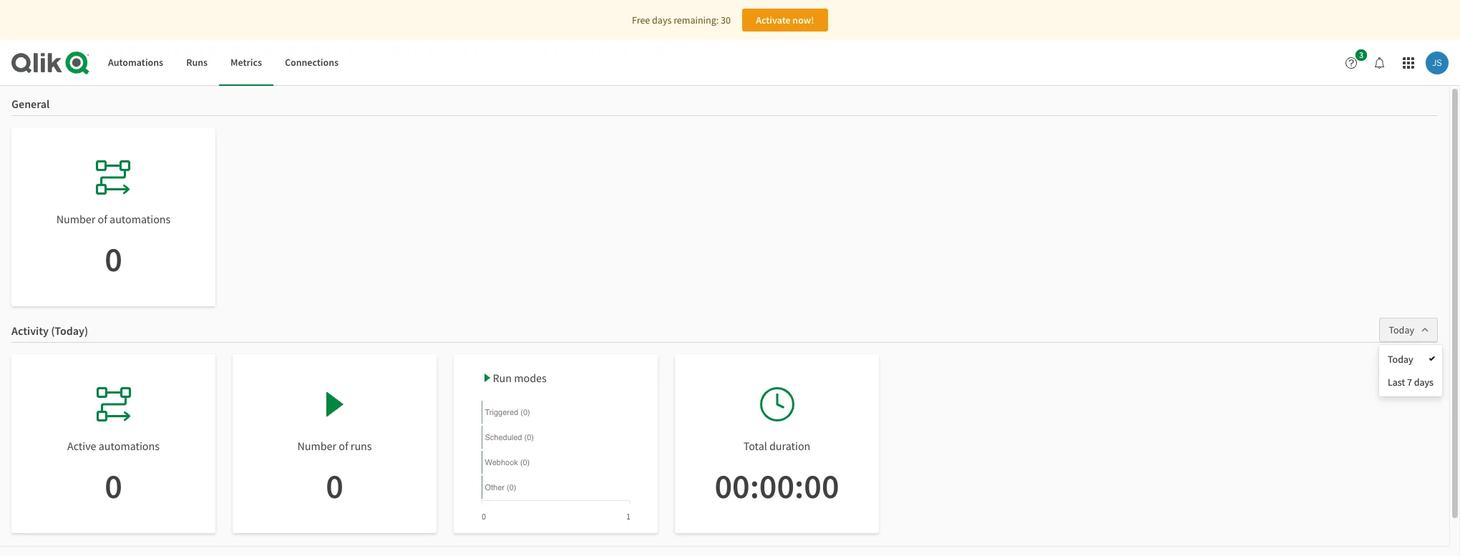 Task type: vqa. For each thing, say whether or not it's contained in the screenshot.
of related to runs
yes



Task type: describe. For each thing, give the bounding box(es) containing it.
metrics
[[231, 56, 262, 69]]

connections
[[285, 56, 339, 69]]

activate now! link
[[742, 9, 828, 31]]

number of automations
[[56, 212, 171, 226]]

run
[[493, 371, 512, 385]]

automations button
[[97, 40, 175, 86]]

number for number of runs
[[297, 439, 337, 453]]

of for automations
[[98, 212, 107, 226]]

0 vertical spatial automations
[[110, 212, 171, 226]]

number for number of automations
[[56, 212, 95, 226]]

today option
[[1380, 348, 1442, 371]]

active
[[67, 439, 96, 453]]

number of runs
[[297, 439, 372, 453]]

tab list containing automations
[[97, 40, 350, 86]]

general
[[11, 97, 50, 111]]

days inside last 7 days option
[[1414, 376, 1434, 389]]

activate now!
[[756, 14, 814, 26]]

free
[[632, 14, 650, 26]]

total
[[744, 439, 767, 453]]

duration
[[770, 439, 811, 453]]

last
[[1388, 376, 1405, 389]]

connections button
[[273, 40, 350, 86]]

activity
[[11, 324, 49, 338]]



Task type: locate. For each thing, give the bounding box(es) containing it.
today for today option
[[1388, 353, 1414, 366]]

last 7 days
[[1388, 376, 1434, 389]]

1 vertical spatial automations
[[99, 439, 160, 453]]

of
[[98, 212, 107, 226], [339, 439, 348, 453]]

1 vertical spatial days
[[1414, 376, 1434, 389]]

runs
[[351, 439, 372, 453]]

today for today popup button
[[1389, 324, 1415, 336]]

0 vertical spatial number
[[56, 212, 95, 226]]

days right free
[[652, 14, 672, 26]]

(today)
[[51, 324, 88, 338]]

of for runs
[[339, 439, 348, 453]]

automations
[[108, 56, 163, 69]]

days
[[652, 14, 672, 26], [1414, 376, 1434, 389]]

1 horizontal spatial days
[[1414, 376, 1434, 389]]

activate
[[756, 14, 791, 26]]

today button
[[1380, 318, 1438, 342]]

7
[[1407, 376, 1412, 389]]

automations
[[110, 212, 171, 226], [99, 439, 160, 453]]

today inside today option
[[1388, 353, 1414, 366]]

today inside today popup button
[[1389, 324, 1415, 336]]

0 vertical spatial today
[[1389, 324, 1415, 336]]

modes
[[514, 371, 547, 385]]

0 horizontal spatial number
[[56, 212, 95, 226]]

runs
[[186, 56, 208, 69]]

30
[[721, 14, 731, 26]]

free days remaining: 30
[[632, 14, 731, 26]]

today
[[1389, 324, 1415, 336], [1388, 353, 1414, 366]]

1 vertical spatial today
[[1388, 353, 1414, 366]]

1 vertical spatial number
[[297, 439, 337, 453]]

0 horizontal spatial of
[[98, 212, 107, 226]]

today up today option
[[1389, 324, 1415, 336]]

total duration
[[744, 439, 811, 453]]

1 horizontal spatial number
[[297, 439, 337, 453]]

activity (today)
[[11, 324, 88, 338]]

list box containing today
[[1380, 345, 1442, 397]]

1 vertical spatial of
[[339, 439, 348, 453]]

run modes
[[493, 371, 547, 385]]

runs button
[[175, 40, 219, 86]]

0 vertical spatial days
[[652, 14, 672, 26]]

active automations
[[67, 439, 160, 453]]

now!
[[793, 14, 814, 26]]

1 horizontal spatial of
[[339, 439, 348, 453]]

today up last
[[1388, 353, 1414, 366]]

remaining:
[[674, 14, 719, 26]]

0 vertical spatial of
[[98, 212, 107, 226]]

0 horizontal spatial days
[[652, 14, 672, 26]]

list box
[[1380, 345, 1442, 397]]

days right 7 at bottom
[[1414, 376, 1434, 389]]

last 7 days option
[[1380, 371, 1442, 394]]

number
[[56, 212, 95, 226], [297, 439, 337, 453]]

tab list
[[97, 40, 350, 86]]

metrics button
[[219, 40, 273, 86]]



